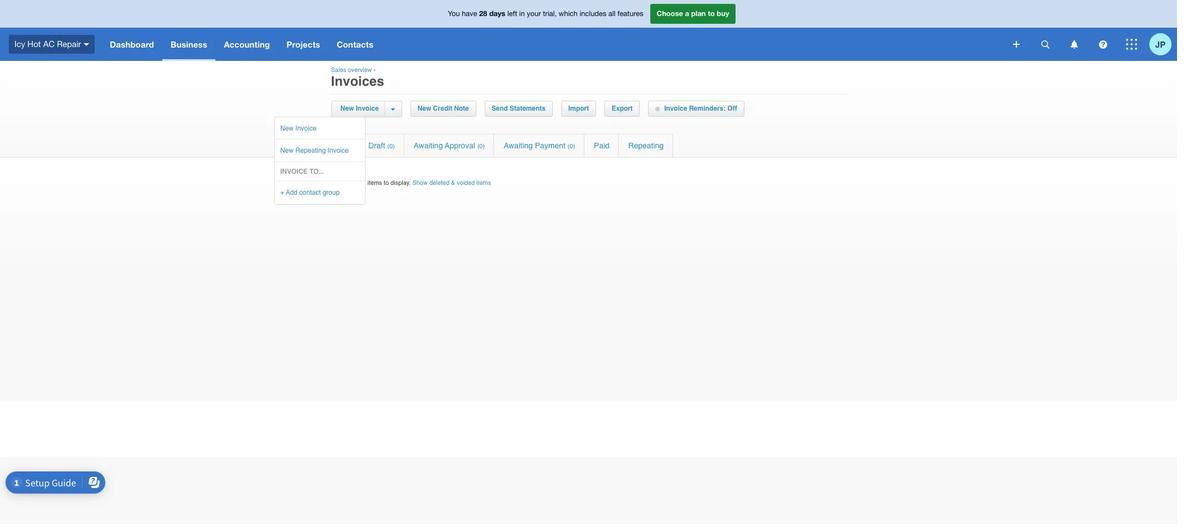 Task type: vqa. For each thing, say whether or not it's contained in the screenshot.
New associated with 'New Repeating Invoice' link
yes



Task type: describe. For each thing, give the bounding box(es) containing it.
contact
[[300, 189, 321, 197]]

days
[[490, 9, 506, 18]]

reminders:
[[690, 105, 726, 113]]

have
[[462, 10, 478, 18]]

1 vertical spatial new invoice link
[[275, 118, 388, 139]]

your
[[527, 10, 541, 18]]

1 horizontal spatial svg image
[[1127, 39, 1138, 50]]

28
[[480, 9, 488, 18]]

buy
[[717, 9, 730, 18]]

new left credit
[[418, 105, 432, 113]]

invoice reminders:                                  off link
[[649, 101, 744, 116]]

left
[[508, 10, 518, 18]]

trial,
[[543, 10, 557, 18]]

plan
[[692, 9, 706, 18]]

features
[[618, 10, 644, 18]]

0 horizontal spatial to
[[384, 180, 389, 187]]

(0) for awaiting approval
[[478, 143, 485, 150]]

all link
[[332, 135, 359, 157]]

accounting
[[224, 39, 270, 49]]

display.
[[391, 180, 411, 187]]

awaiting for awaiting approval
[[414, 141, 443, 150]]

all
[[609, 10, 616, 18]]

contacts
[[337, 39, 374, 49]]

to inside banner
[[708, 9, 715, 18]]

›
[[374, 67, 376, 74]]

import link
[[562, 101, 596, 116]]

2 items from the left
[[477, 180, 491, 187]]

0 vertical spatial new invoice link
[[338, 101, 385, 116]]

invoices
[[331, 74, 384, 89]]

navigation containing dashboard
[[102, 28, 1006, 61]]

new up invoice
[[280, 147, 294, 155]]

1 horizontal spatial repeating
[[629, 141, 664, 150]]

export
[[612, 105, 633, 113]]

+ add contact group link
[[275, 182, 388, 204]]

new credit note
[[418, 105, 469, 113]]

voided
[[457, 180, 475, 187]]

invoice inside invoice reminders:                                  off link
[[665, 105, 688, 113]]

(0) inside the draft (0)
[[388, 143, 395, 150]]

icy
[[14, 39, 25, 49]]

paid link
[[585, 135, 619, 157]]

(0) for awaiting payment
[[568, 143, 576, 150]]

you
[[448, 10, 460, 18]]

includes
[[580, 10, 607, 18]]

there are no items to display. show deleted & voided items
[[331, 180, 491, 187]]

awaiting approval (0)
[[414, 141, 485, 150]]

projects
[[287, 39, 320, 49]]

dashboard
[[110, 39, 154, 49]]

sales overview › invoices
[[331, 67, 384, 89]]

new repeating invoice link
[[275, 140, 388, 162]]

jp
[[1156, 39, 1166, 49]]

new credit note link
[[411, 101, 476, 116]]

contacts button
[[329, 28, 382, 61]]

all
[[341, 141, 350, 150]]

awaiting payment (0)
[[504, 141, 576, 150]]

off
[[728, 105, 738, 113]]

business
[[171, 39, 207, 49]]



Task type: locate. For each thing, give the bounding box(es) containing it.
items right voided
[[477, 180, 491, 187]]

you have 28 days left in your trial, which includes all features
[[448, 9, 644, 18]]

1 (0) from the left
[[388, 143, 395, 150]]

new invoice up new repeating invoice
[[280, 125, 317, 132]]

to
[[708, 9, 715, 18], [384, 180, 389, 187]]

svg image left jp
[[1127, 39, 1138, 50]]

invoice inside new repeating invoice link
[[328, 147, 349, 155]]

accounting button
[[216, 28, 278, 61]]

which
[[559, 10, 578, 18]]

awaiting left payment
[[504, 141, 533, 150]]

2 awaiting from the left
[[504, 141, 533, 150]]

new invoice link down invoices
[[338, 101, 385, 116]]

new up new repeating invoice
[[280, 125, 294, 132]]

1 items from the left
[[368, 180, 382, 187]]

new invoice down invoices
[[341, 105, 379, 113]]

+
[[280, 189, 284, 197]]

awaiting
[[414, 141, 443, 150], [504, 141, 533, 150]]

new invoice
[[341, 105, 379, 113], [280, 125, 317, 132]]

new repeating invoice
[[280, 147, 349, 155]]

(0) right payment
[[568, 143, 576, 150]]

repair
[[57, 39, 81, 49]]

2 horizontal spatial (0)
[[568, 143, 576, 150]]

repeating
[[629, 141, 664, 150], [296, 147, 326, 155]]

+ add contact group
[[280, 189, 340, 197]]

1 horizontal spatial (0)
[[478, 143, 485, 150]]

statements
[[510, 105, 546, 113]]

items right no
[[368, 180, 382, 187]]

deleted
[[430, 180, 450, 187]]

awaiting for awaiting payment
[[504, 141, 533, 150]]

add
[[286, 189, 298, 197]]

banner containing jp
[[0, 0, 1178, 61]]

are
[[349, 180, 358, 187]]

invoice
[[356, 105, 379, 113], [665, 105, 688, 113], [296, 125, 317, 132], [328, 147, 349, 155]]

import
[[569, 105, 589, 113]]

1 horizontal spatial to
[[708, 9, 715, 18]]

1 horizontal spatial items
[[477, 180, 491, 187]]

business button
[[162, 28, 216, 61]]

payment
[[535, 141, 566, 150]]

2 (0) from the left
[[478, 143, 485, 150]]

no
[[359, 180, 366, 187]]

1 vertical spatial to
[[384, 180, 389, 187]]

new
[[341, 105, 354, 113], [418, 105, 432, 113], [280, 125, 294, 132], [280, 147, 294, 155]]

repeating link
[[619, 135, 674, 157]]

navigation
[[102, 28, 1006, 61]]

overview
[[348, 67, 372, 74]]

to left buy
[[708, 9, 715, 18]]

(0) right approval
[[478, 143, 485, 150]]

(0) inside the awaiting approval (0)
[[478, 143, 485, 150]]

repeating up to...
[[296, 147, 326, 155]]

jp button
[[1150, 28, 1178, 61]]

0 horizontal spatial (0)
[[388, 143, 395, 150]]

invoice
[[280, 168, 308, 176]]

svg image right the "repair"
[[84, 43, 89, 46]]

3 (0) from the left
[[568, 143, 576, 150]]

export link
[[605, 101, 640, 116]]

send statements
[[492, 105, 546, 113]]

svg image
[[1042, 40, 1050, 49], [1071, 40, 1078, 49], [1100, 40, 1108, 49], [1014, 41, 1021, 48]]

there
[[331, 180, 347, 187]]

new invoice link up new repeating invoice link at left
[[275, 118, 388, 139]]

1 horizontal spatial new invoice
[[341, 105, 379, 113]]

0 horizontal spatial new invoice
[[280, 125, 317, 132]]

choose
[[657, 9, 684, 18]]

show deleted & voided items link
[[413, 180, 491, 187]]

1 horizontal spatial awaiting
[[504, 141, 533, 150]]

ac
[[43, 39, 55, 49]]

new down invoices
[[341, 105, 354, 113]]

dashboard link
[[102, 28, 162, 61]]

(0) inside awaiting payment (0)
[[568, 143, 576, 150]]

in
[[520, 10, 525, 18]]

1 vertical spatial new invoice
[[280, 125, 317, 132]]

items
[[368, 180, 382, 187], [477, 180, 491, 187]]

group
[[323, 189, 340, 197]]

0 horizontal spatial svg image
[[84, 43, 89, 46]]

send
[[492, 105, 508, 113]]

(0)
[[388, 143, 395, 150], [478, 143, 485, 150], [568, 143, 576, 150]]

show
[[413, 180, 428, 187]]

0 vertical spatial to
[[708, 9, 715, 18]]

paid
[[594, 141, 610, 150]]

credit
[[433, 105, 453, 113]]

projects button
[[278, 28, 329, 61]]

draft
[[369, 141, 385, 150]]

0 horizontal spatial awaiting
[[414, 141, 443, 150]]

draft (0)
[[369, 141, 395, 150]]

0 vertical spatial new invoice
[[341, 105, 379, 113]]

0 horizontal spatial items
[[368, 180, 382, 187]]

0 horizontal spatial repeating
[[296, 147, 326, 155]]

hot
[[28, 39, 41, 49]]

awaiting left approval
[[414, 141, 443, 150]]

(0) right draft
[[388, 143, 395, 150]]

send statements link
[[485, 101, 553, 116]]

&
[[451, 180, 456, 187]]

icy hot ac repair
[[14, 39, 81, 49]]

sales overview link
[[331, 67, 372, 74]]

invoice to...
[[280, 168, 324, 176]]

svg image
[[1127, 39, 1138, 50], [84, 43, 89, 46]]

to...
[[310, 168, 324, 176]]

1 awaiting from the left
[[414, 141, 443, 150]]

banner
[[0, 0, 1178, 61]]

repeating down export link
[[629, 141, 664, 150]]

to left display.
[[384, 180, 389, 187]]

icy hot ac repair button
[[0, 28, 102, 61]]

approval
[[445, 141, 476, 150]]

note
[[454, 105, 469, 113]]

choose a plan to buy
[[657, 9, 730, 18]]

invoice reminders:                                  off
[[665, 105, 738, 113]]

svg image inside icy hot ac repair 'popup button'
[[84, 43, 89, 46]]

sales
[[331, 67, 346, 74]]

new invoice link
[[338, 101, 385, 116], [275, 118, 388, 139]]

a
[[686, 9, 690, 18]]



